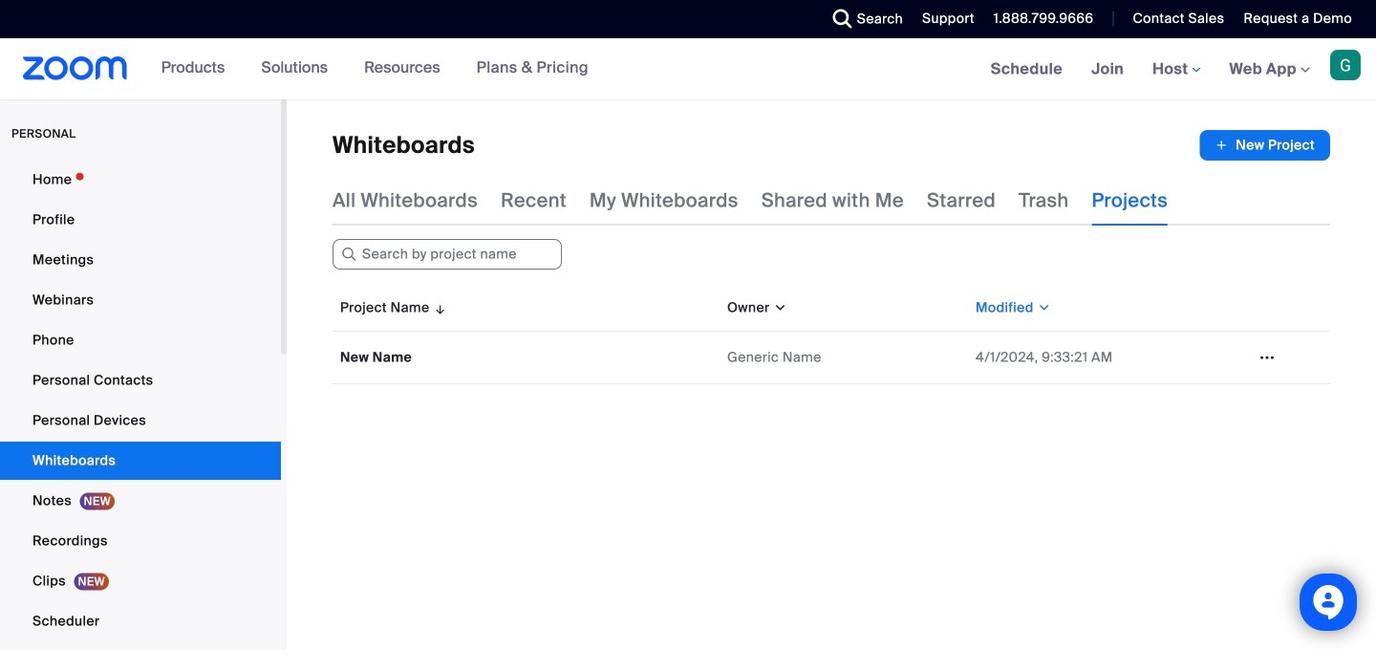 Task type: vqa. For each thing, say whether or not it's contained in the screenshot.
footer
no



Task type: locate. For each thing, give the bounding box(es) containing it.
meetings navigation
[[977, 38, 1377, 101]]

profile picture image
[[1331, 50, 1361, 80]]

edit project image
[[1252, 349, 1283, 366]]

banner
[[0, 38, 1377, 101]]

add image
[[1215, 136, 1229, 155]]

application
[[333, 285, 1331, 384]]

product information navigation
[[147, 38, 603, 99]]

arrow down image
[[430, 296, 447, 319]]

Search text field
[[333, 239, 562, 270]]

personal menu menu
[[0, 161, 281, 650]]



Task type: describe. For each thing, give the bounding box(es) containing it.
tabs of all whiteboard page tab list
[[333, 176, 1168, 226]]

down image
[[770, 298, 788, 317]]

zoom logo image
[[23, 56, 128, 80]]



